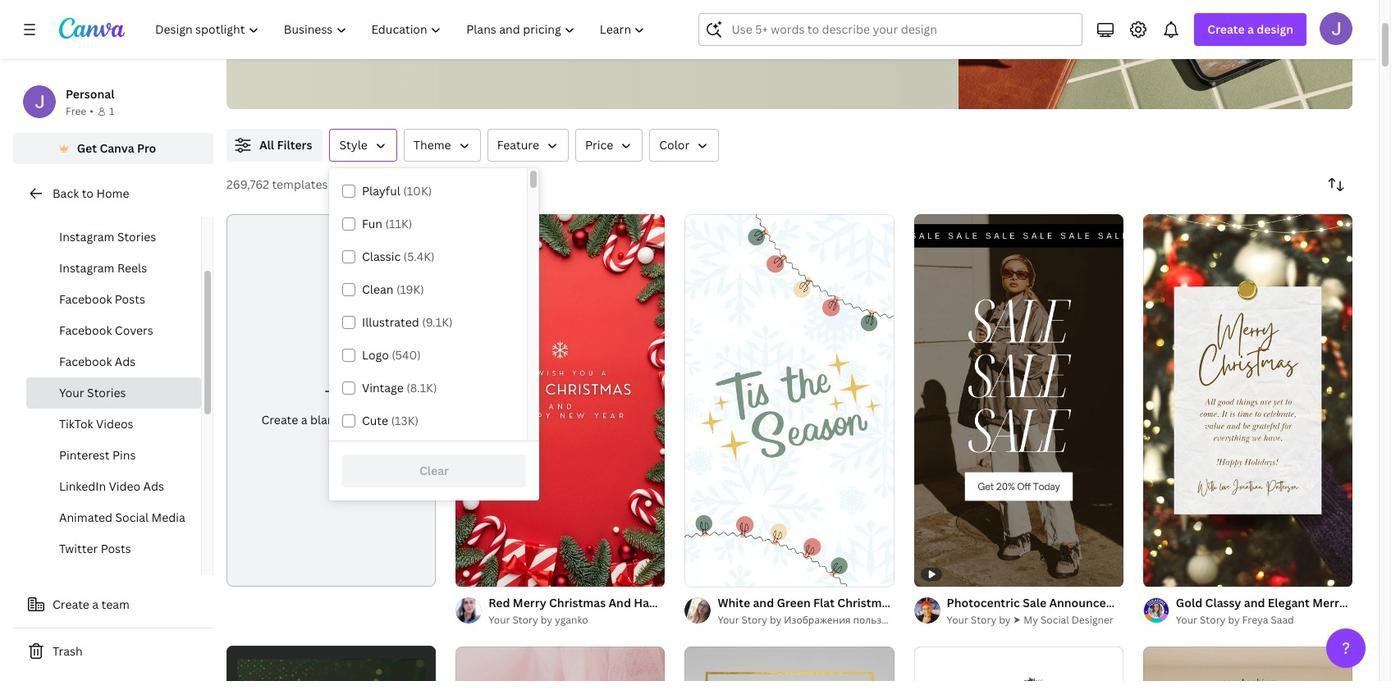 Task type: describe. For each thing, give the bounding box(es) containing it.
gold
[[1176, 595, 1203, 611]]

red merry christmas and happy new year instagram story link
[[489, 594, 817, 612]]

social
[[638, 0, 674, 0]]

facebook posts link
[[26, 284, 201, 315]]

use
[[253, 0, 277, 0]]

logo
[[362, 347, 389, 363]]

stopping
[[344, 3, 399, 21]]

pink abstract minimalist coming soon instagram story image
[[456, 647, 665, 681]]

posts for twitter posts
[[101, 541, 131, 557]]

create a blank your story element
[[227, 214, 436, 587]]

your left ➤
[[947, 613, 969, 627]]

price button
[[575, 129, 643, 162]]

your inside white and green flat christmas story your story by изображения пользователя anzhelika
[[718, 613, 739, 627]]

price
[[585, 137, 613, 153]]

playful (10k)
[[362, 183, 432, 199]]

and inside white and green flat christmas story your story by изображения пользователя anzhelika
[[753, 595, 774, 611]]

animated social media link
[[26, 502, 201, 534]]

0 horizontal spatial ads
[[115, 354, 136, 369]]

your story by ➤ my social designer
[[947, 613, 1114, 627]]

story left yganko
[[513, 613, 538, 627]]

story left ➤
[[971, 613, 997, 627]]

anzhelika
[[923, 613, 967, 627]]

trash link
[[13, 635, 213, 668]]

on
[[618, 0, 634, 0]]

twitter
[[59, 541, 98, 557]]

and inside 'gold classy and elegant merry christm your story by freya saad'
[[1244, 595, 1265, 611]]

facebook for facebook posts
[[59, 291, 112, 307]]

red merry christmas and happy new year instagram story image
[[456, 214, 665, 587]]

posts for instagram posts
[[117, 198, 148, 213]]

fun (11k)
[[362, 216, 412, 232]]

Sort by button
[[1320, 168, 1353, 201]]

gold classy and elegant merry christmas instagram story image
[[1143, 214, 1353, 587]]

3 by from the left
[[999, 613, 1011, 627]]

1
[[109, 104, 114, 118]]

пользователя
[[853, 613, 920, 627]]

free,
[[332, 0, 360, 0]]

изображения
[[784, 613, 851, 627]]

red
[[489, 595, 510, 611]]

green
[[777, 595, 811, 611]]

create a blank your story link
[[227, 214, 436, 587]]

create for create a blank your story
[[261, 412, 298, 428]]

gold classy and elegant merry christm link
[[1176, 594, 1391, 612]]

illustrated
[[362, 314, 419, 330]]

1 vertical spatial social
[[1041, 613, 1070, 627]]

instagram stories link
[[26, 222, 201, 253]]

christmas inside red merry christmas and happy new year instagram story your story by yganko
[[549, 595, 606, 611]]

story inside 'gold classy and elegant merry christm your story by freya saad'
[[1200, 613, 1226, 627]]

instagram for instagram posts
[[59, 198, 114, 213]]

pinterest pins
[[59, 447, 136, 463]]

new
[[673, 595, 698, 611]]

0 horizontal spatial your
[[485, 3, 514, 21]]

illustrated (9.1k)
[[362, 314, 453, 330]]

your stories
[[59, 385, 126, 401]]

canva
[[100, 140, 134, 156]]

by inside 'gold classy and elegant merry christm your story by freya saad'
[[1228, 613, 1240, 627]]

and
[[609, 595, 631, 611]]

your inside 'gold classy and elegant merry christm your story by freya saad'
[[1176, 613, 1198, 627]]

0 horizontal spatial social
[[115, 510, 149, 525]]

happy
[[634, 595, 671, 611]]

templates inside use canva's free, customizable templates for your stories on social media and create thumb-stopping content that your audience can't help but hit "like."
[[451, 0, 515, 0]]

(540)
[[392, 347, 421, 363]]

color
[[659, 137, 690, 153]]

customizable
[[364, 0, 448, 0]]

audience
[[517, 3, 575, 21]]

but
[[644, 3, 666, 21]]

style
[[339, 137, 368, 153]]

logo (540)
[[362, 347, 421, 363]]

white and green flat christmas story your story by изображения пользователя anzhelika
[[718, 595, 967, 627]]

cute
[[362, 413, 388, 429]]

pro
[[137, 140, 156, 156]]

story inside 'link'
[[371, 412, 401, 428]]

create for create a design
[[1208, 21, 1245, 37]]

and inside use canva's free, customizable templates for your stories on social media and create thumb-stopping content that your audience can't help but hit "like."
[[720, 0, 744, 0]]

team
[[101, 597, 130, 612]]

instagram posts
[[59, 198, 148, 213]]

animated
[[59, 510, 113, 525]]

videos
[[96, 416, 133, 432]]

style button
[[330, 129, 397, 162]]

a for team
[[92, 597, 99, 612]]

instagram reels
[[59, 260, 147, 276]]

a for design
[[1248, 21, 1254, 37]]

your story by yganko link
[[489, 612, 665, 629]]

thumb-
[[296, 3, 344, 21]]

facebook covers
[[59, 323, 153, 338]]

white
[[718, 595, 750, 611]]

create a team button
[[13, 589, 213, 621]]

instagram stories
[[59, 229, 156, 245]]

instagram inside red merry christmas and happy new year instagram story your story by yganko
[[728, 595, 784, 611]]

freya
[[1243, 613, 1269, 627]]

media
[[678, 0, 716, 0]]

gold classy and elegant merry christm your story by freya saad
[[1176, 595, 1391, 627]]

christmas inside white and green flat christmas story your story by изображения пользователя anzhelika
[[838, 595, 894, 611]]

reels
[[117, 260, 147, 276]]

"like."
[[689, 3, 724, 21]]

0 horizontal spatial templates
[[272, 177, 328, 192]]

facebook ads link
[[26, 346, 201, 378]]

facebook posts
[[59, 291, 145, 307]]

pinterest pins link
[[26, 440, 201, 471]]

a for blank
[[301, 412, 307, 428]]

linkedin
[[59, 479, 106, 494]]

animated social media
[[59, 510, 185, 525]]

(5.4k)
[[404, 249, 435, 264]]

(8.1k)
[[406, 380, 437, 396]]

covers
[[115, 323, 153, 338]]

merry inside 'gold classy and elegant merry christm your story by freya saad'
[[1313, 595, 1346, 611]]



Task type: vqa. For each thing, say whether or not it's contained in the screenshot.
1st in
no



Task type: locate. For each thing, give the bounding box(es) containing it.
create inside create a team button
[[53, 597, 89, 612]]

templates down filters
[[272, 177, 328, 192]]

all
[[259, 137, 274, 153]]

color button
[[650, 129, 719, 162]]

filters
[[277, 137, 312, 153]]

merry inside red merry christmas and happy new year instagram story your story by yganko
[[513, 595, 547, 611]]

christm
[[1349, 595, 1391, 611]]

jacob simon image
[[1320, 12, 1353, 45]]

get
[[77, 140, 97, 156]]

back
[[53, 186, 79, 201]]

classy
[[1206, 595, 1242, 611]]

(11k)
[[385, 216, 412, 232]]

clean
[[362, 282, 394, 297]]

0 horizontal spatial create
[[53, 597, 89, 612]]

hit
[[669, 3, 686, 21]]

posts down reels
[[115, 291, 145, 307]]

get canva pro button
[[13, 133, 213, 164]]

1 horizontal spatial merry
[[1313, 595, 1346, 611]]

stories
[[572, 0, 615, 0]]

stories for instagram stories
[[117, 229, 156, 245]]

photography price list aesthetic shadow instagram story image
[[1143, 647, 1353, 681]]

a inside button
[[92, 597, 99, 612]]

your up the tiktok in the bottom of the page
[[59, 385, 84, 401]]

0 vertical spatial create
[[1208, 21, 1245, 37]]

christmas up "your story by yganko" link in the left bottom of the page
[[549, 595, 606, 611]]

tiktok
[[59, 416, 93, 432]]

0 horizontal spatial merry
[[513, 595, 547, 611]]

feature button
[[487, 129, 569, 162]]

to
[[82, 186, 94, 201]]

instagram posts link
[[26, 190, 201, 222]]

2 by from the left
[[770, 613, 782, 627]]

1 by from the left
[[541, 613, 553, 627]]

get canva pro
[[77, 140, 156, 156]]

a left team
[[92, 597, 99, 612]]

social down video
[[115, 510, 149, 525]]

instagram inside "link"
[[59, 229, 114, 245]]

1 horizontal spatial create
[[261, 412, 298, 428]]

0 vertical spatial ads
[[115, 354, 136, 369]]

create inside create a design dropdown button
[[1208, 21, 1245, 37]]

pins
[[112, 447, 136, 463]]

facebook up your stories
[[59, 354, 112, 369]]

1 horizontal spatial a
[[301, 412, 307, 428]]

by left ➤
[[999, 613, 1011, 627]]

2 horizontal spatial and
[[1244, 595, 1265, 611]]

your inside red merry christmas and happy new year instagram story your story by yganko
[[489, 613, 510, 627]]

0 vertical spatial social
[[115, 510, 149, 525]]

(10k)
[[403, 183, 432, 199]]

merry right red
[[513, 595, 547, 611]]

3 facebook from the top
[[59, 354, 112, 369]]

2 vertical spatial a
[[92, 597, 99, 612]]

and right white
[[753, 595, 774, 611]]

templates up that
[[451, 0, 515, 0]]

0 vertical spatial posts
[[117, 198, 148, 213]]

your down gold
[[1176, 613, 1198, 627]]

personal
[[66, 86, 114, 102]]

stories down facebook ads link
[[87, 385, 126, 401]]

0 vertical spatial facebook
[[59, 291, 112, 307]]

1 vertical spatial create
[[261, 412, 298, 428]]

that
[[456, 3, 482, 21]]

your inside 'link'
[[343, 412, 368, 428]]

merry right elegant
[[1313, 595, 1346, 611]]

linkedin video ads
[[59, 479, 164, 494]]

your down red
[[489, 613, 510, 627]]

2 horizontal spatial create
[[1208, 21, 1245, 37]]

free •
[[66, 104, 94, 118]]

templates
[[451, 0, 515, 0], [272, 177, 328, 192]]

content
[[402, 3, 452, 21]]

classic
[[362, 249, 401, 264]]

2 vertical spatial posts
[[101, 541, 131, 557]]

your up audience on the top
[[540, 0, 569, 0]]

free
[[66, 104, 86, 118]]

red merry christmas and happy new year instagram story your story by yganko
[[489, 595, 817, 627]]

design
[[1257, 21, 1294, 37]]

fun
[[362, 216, 383, 232]]

1 vertical spatial facebook
[[59, 323, 112, 338]]

0 horizontal spatial christmas
[[549, 595, 606, 611]]

0 vertical spatial templates
[[451, 0, 515, 0]]

by down classy
[[1228, 613, 1240, 627]]

your story by freya saad link
[[1176, 612, 1353, 629]]

1 vertical spatial a
[[301, 412, 307, 428]]

tiktok videos
[[59, 416, 133, 432]]

instagram for instagram stories
[[59, 229, 114, 245]]

1 horizontal spatial your
[[540, 0, 569, 0]]

flat
[[814, 595, 835, 611]]

christmas up "пользователя"
[[838, 595, 894, 611]]

story down the vintage
[[371, 412, 401, 428]]

1 horizontal spatial christmas
[[838, 595, 894, 611]]

story down white
[[742, 613, 768, 627]]

0 horizontal spatial a
[[92, 597, 99, 612]]

facebook up facebook ads
[[59, 323, 112, 338]]

clean (19k)
[[362, 282, 424, 297]]

create left team
[[53, 597, 89, 612]]

twitter posts
[[59, 541, 131, 557]]

1 horizontal spatial templates
[[451, 0, 515, 0]]

story up "пользователя"
[[897, 595, 928, 611]]

playful
[[362, 183, 401, 199]]

None search field
[[699, 13, 1083, 46]]

Search search field
[[732, 14, 1072, 45]]

help
[[613, 3, 641, 21]]

saad
[[1271, 613, 1294, 627]]

instagram reels link
[[26, 253, 201, 284]]

0 vertical spatial stories
[[117, 229, 156, 245]]

by left yganko
[[541, 613, 553, 627]]

4 by from the left
[[1228, 613, 1240, 627]]

your down white
[[718, 613, 739, 627]]

1 vertical spatial stories
[[87, 385, 126, 401]]

1 christmas from the left
[[549, 595, 606, 611]]

linkedin video ads link
[[26, 471, 201, 502]]

top level navigation element
[[144, 13, 660, 46]]

stories inside "link"
[[117, 229, 156, 245]]

269,762 templates
[[227, 177, 328, 192]]

create
[[253, 3, 293, 21]]

1 horizontal spatial ads
[[143, 479, 164, 494]]

story down classy
[[1200, 613, 1226, 627]]

your
[[59, 385, 84, 401], [343, 412, 368, 428], [489, 613, 510, 627], [718, 613, 739, 627], [947, 613, 969, 627], [1176, 613, 1198, 627]]

1 horizontal spatial social
[[1041, 613, 1070, 627]]

a left the "design"
[[1248, 21, 1254, 37]]

christmas
[[549, 595, 606, 611], [838, 595, 894, 611]]

white gold minimalist special offers instagram story image
[[685, 647, 894, 681]]

feature
[[497, 137, 539, 153]]

0 vertical spatial your
[[540, 0, 569, 0]]

instagram
[[59, 198, 114, 213], [59, 229, 114, 245], [59, 260, 114, 276], [728, 595, 784, 611]]

by down green
[[770, 613, 782, 627]]

all filters
[[259, 137, 312, 153]]

your right blank
[[343, 412, 368, 428]]

by inside white and green flat christmas story your story by изображения пользователя anzhelika
[[770, 613, 782, 627]]

posts down animated social media link
[[101, 541, 131, 557]]

vintage
[[362, 380, 404, 396]]

twitter posts link
[[26, 534, 201, 565]]

your right that
[[485, 3, 514, 21]]

my
[[1024, 613, 1039, 627]]

0 horizontal spatial and
[[720, 0, 744, 0]]

1 merry from the left
[[513, 595, 547, 611]]

create inside create a blank your story element
[[261, 412, 298, 428]]

ads down covers
[[115, 354, 136, 369]]

media
[[152, 510, 185, 525]]

➤
[[1013, 613, 1022, 627]]

facebook for facebook ads
[[59, 354, 112, 369]]

(13k)
[[391, 413, 419, 429]]

facebook down instagram reels
[[59, 291, 112, 307]]

0 vertical spatial a
[[1248, 21, 1254, 37]]

clear button
[[342, 455, 526, 488]]

a inside 'link'
[[301, 412, 307, 428]]

stories
[[117, 229, 156, 245], [87, 385, 126, 401]]

ads right video
[[143, 479, 164, 494]]

2 vertical spatial facebook
[[59, 354, 112, 369]]

use canva's free, customizable templates for your stories on social media and create thumb-stopping content that your audience can't help but hit "like."
[[253, 0, 744, 21]]

tiktok videos link
[[26, 409, 201, 440]]

year
[[701, 595, 725, 611]]

create left blank
[[261, 412, 298, 428]]

1 vertical spatial posts
[[115, 291, 145, 307]]

and up the freya
[[1244, 595, 1265, 611]]

2 merry from the left
[[1313, 595, 1346, 611]]

and up "like."
[[720, 0, 744, 0]]

story up изображения
[[787, 595, 817, 611]]

white and green flat christmas story image
[[685, 214, 894, 587]]

a inside dropdown button
[[1248, 21, 1254, 37]]

1 vertical spatial ads
[[143, 479, 164, 494]]

classic (5.4k)
[[362, 249, 435, 264]]

1 vertical spatial templates
[[272, 177, 328, 192]]

create a design
[[1208, 21, 1294, 37]]

stories up reels
[[117, 229, 156, 245]]

pinterest
[[59, 447, 110, 463]]

by inside red merry christmas and happy new year instagram story your story by yganko
[[541, 613, 553, 627]]

1 facebook from the top
[[59, 291, 112, 307]]

back to home link
[[13, 177, 213, 210]]

2 vertical spatial create
[[53, 597, 89, 612]]

ads
[[115, 354, 136, 369], [143, 479, 164, 494]]

2 facebook from the top
[[59, 323, 112, 338]]

trash
[[53, 644, 83, 659]]

1 vertical spatial your
[[485, 3, 514, 21]]

facebook for facebook covers
[[59, 323, 112, 338]]

theme
[[414, 137, 451, 153]]

posts for facebook posts
[[115, 291, 145, 307]]

elegant
[[1268, 595, 1310, 611]]

clear
[[419, 463, 449, 479]]

2 christmas from the left
[[838, 595, 894, 611]]

create for create a team
[[53, 597, 89, 612]]

yganko
[[555, 613, 588, 627]]

a left blank
[[301, 412, 307, 428]]

all filters button
[[227, 129, 323, 162]]

instagram for instagram reels
[[59, 260, 114, 276]]

social right my
[[1041, 613, 1070, 627]]

1 horizontal spatial and
[[753, 595, 774, 611]]

for
[[518, 0, 537, 0]]

white and green flat christmas story link
[[718, 594, 928, 612]]

(19k)
[[396, 282, 424, 297]]

(9.1k)
[[422, 314, 453, 330]]

create left the "design"
[[1208, 21, 1245, 37]]

facebook ads
[[59, 354, 136, 369]]

2 horizontal spatial a
[[1248, 21, 1254, 37]]

posts up instagram stories "link"
[[117, 198, 148, 213]]

stories for your stories
[[87, 385, 126, 401]]



